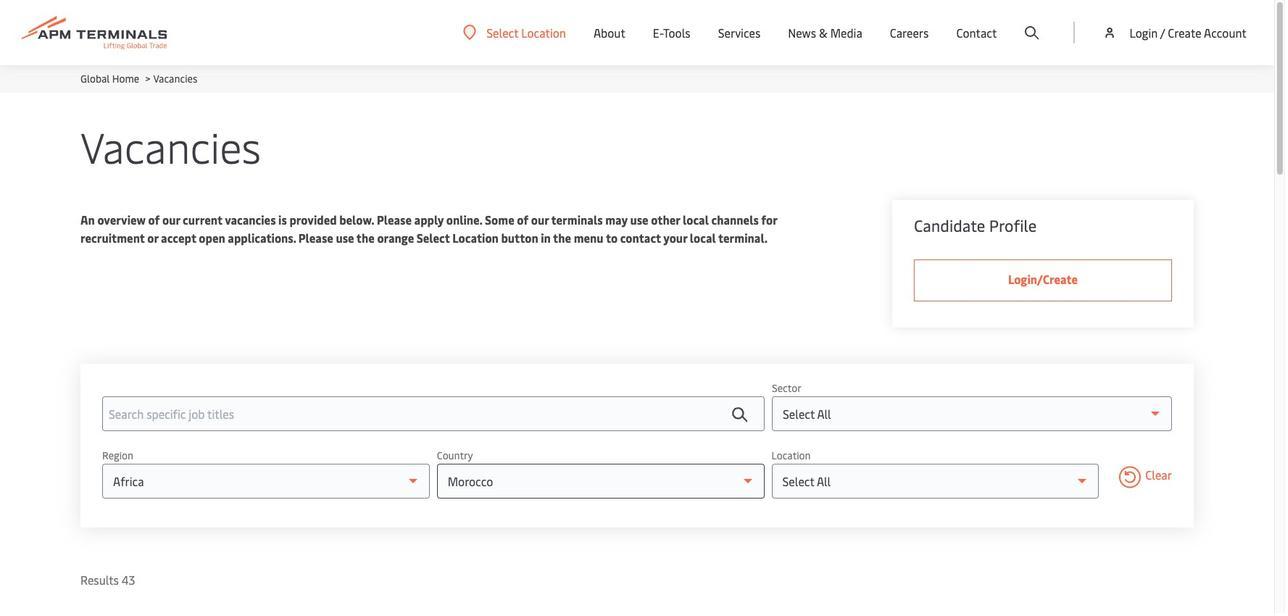 Task type: describe. For each thing, give the bounding box(es) containing it.
1 horizontal spatial location
[[522, 24, 566, 40]]

/
[[1161, 25, 1166, 41]]

online.
[[447, 212, 483, 228]]

apply
[[414, 212, 444, 228]]

or
[[147, 230, 158, 246]]

your
[[664, 230, 688, 246]]

1 the from the left
[[357, 230, 375, 246]]

orange
[[377, 230, 414, 246]]

global home > vacancies
[[80, 72, 197, 86]]

0 horizontal spatial select
[[417, 230, 450, 246]]

channels
[[712, 212, 759, 228]]

contact button
[[957, 0, 997, 65]]

local inside an overview of our current vacancies is provided below. please apply online. some of our terminals may use other local channels for recruitment or accept open applications.
[[683, 212, 709, 228]]

2 our from the left
[[531, 212, 549, 228]]

vacancies
[[225, 212, 276, 228]]

contact
[[957, 25, 997, 41]]

button
[[501, 230, 539, 246]]

an overview of our current vacancies is provided below. please apply online. some of our terminals may use other local channels for recruitment or accept open applications.
[[80, 212, 778, 246]]

country
[[437, 449, 473, 463]]

login
[[1130, 25, 1158, 41]]

menu
[[574, 230, 604, 246]]

news & media
[[789, 25, 863, 41]]

candidate profile
[[914, 215, 1037, 236]]

careers button
[[890, 0, 929, 65]]

0 horizontal spatial use
[[336, 230, 354, 246]]

43
[[122, 572, 135, 588]]

profile
[[990, 215, 1037, 236]]

terminal.
[[719, 230, 768, 246]]

e-
[[653, 25, 664, 41]]

login/create link
[[914, 260, 1173, 302]]

for
[[762, 212, 778, 228]]

0 vertical spatial select
[[487, 24, 519, 40]]

global
[[80, 72, 110, 86]]

accept
[[161, 230, 196, 246]]

media
[[831, 25, 863, 41]]

below.
[[340, 212, 374, 228]]

select location button
[[464, 24, 566, 40]]

1 vertical spatial please
[[299, 230, 333, 246]]

please inside an overview of our current vacancies is provided below. please apply online. some of our terminals may use other local channels for recruitment or accept open applications.
[[377, 212, 412, 228]]

to
[[606, 230, 618, 246]]

current
[[183, 212, 223, 228]]

use inside an overview of our current vacancies is provided below. please apply online. some of our terminals may use other local channels for recruitment or accept open applications.
[[630, 212, 649, 228]]

2 horizontal spatial location
[[772, 449, 811, 463]]

0 horizontal spatial location
[[453, 230, 499, 246]]

candidate
[[914, 215, 986, 236]]

login / create account link
[[1103, 0, 1247, 65]]

results 43
[[80, 572, 135, 588]]



Task type: vqa. For each thing, say whether or not it's contained in the screenshot.
second the from the left
yes



Task type: locate. For each thing, give the bounding box(es) containing it.
provided
[[290, 212, 337, 228]]

of
[[148, 212, 160, 228], [517, 212, 529, 228]]

1 vertical spatial select
[[417, 230, 450, 246]]

local up your
[[683, 212, 709, 228]]

other
[[651, 212, 681, 228]]

login / create account
[[1130, 25, 1247, 41]]

of up button
[[517, 212, 529, 228]]

recruitment
[[80, 230, 145, 246]]

1 horizontal spatial our
[[531, 212, 549, 228]]

1 horizontal spatial use
[[630, 212, 649, 228]]

our up accept
[[162, 212, 180, 228]]

1 of from the left
[[148, 212, 160, 228]]

2 the from the left
[[553, 230, 572, 246]]

2 vertical spatial location
[[772, 449, 811, 463]]

location down online.
[[453, 230, 499, 246]]

may
[[606, 212, 628, 228]]

1 our from the left
[[162, 212, 180, 228]]

clear
[[1146, 466, 1173, 482]]

an
[[80, 212, 95, 228]]

vacancies right >
[[153, 72, 197, 86]]

location down sector on the bottom right of page
[[772, 449, 811, 463]]

local
[[683, 212, 709, 228], [690, 230, 716, 246]]

about button
[[594, 0, 626, 65]]

1 vertical spatial use
[[336, 230, 354, 246]]

login/create
[[1009, 271, 1078, 287]]

0 vertical spatial please
[[377, 212, 412, 228]]

region
[[102, 449, 133, 463]]

use
[[630, 212, 649, 228], [336, 230, 354, 246]]

location
[[522, 24, 566, 40], [453, 230, 499, 246], [772, 449, 811, 463]]

vacancies down >
[[80, 117, 261, 175]]

news & media button
[[789, 0, 863, 65]]

in
[[541, 230, 551, 246]]

1 vertical spatial local
[[690, 230, 716, 246]]

select location
[[487, 24, 566, 40]]

&
[[819, 25, 828, 41]]

home
[[112, 72, 139, 86]]

1 horizontal spatial of
[[517, 212, 529, 228]]

vacancies
[[153, 72, 197, 86], [80, 117, 261, 175]]

0 horizontal spatial the
[[357, 230, 375, 246]]

clear button
[[1120, 466, 1173, 491]]

sector
[[772, 381, 802, 395]]

1 horizontal spatial select
[[487, 24, 519, 40]]

some
[[485, 212, 515, 228]]

0 vertical spatial location
[[522, 24, 566, 40]]

text search text field
[[102, 397, 765, 431]]

0 vertical spatial local
[[683, 212, 709, 228]]

e-tools
[[653, 25, 691, 41]]

select
[[487, 24, 519, 40], [417, 230, 450, 246]]

is
[[279, 212, 287, 228]]

please up orange
[[377, 212, 412, 228]]

services button
[[718, 0, 761, 65]]

our up in on the top left of page
[[531, 212, 549, 228]]

terminals
[[552, 212, 603, 228]]

location left about
[[522, 24, 566, 40]]

0 vertical spatial vacancies
[[153, 72, 197, 86]]

use up the contact
[[630, 212, 649, 228]]

0 horizontal spatial please
[[299, 230, 333, 246]]

global home link
[[80, 72, 139, 86]]

1 vertical spatial vacancies
[[80, 117, 261, 175]]

tools
[[664, 25, 691, 41]]

careers
[[890, 25, 929, 41]]

local right your
[[690, 230, 716, 246]]

0 vertical spatial use
[[630, 212, 649, 228]]

services
[[718, 25, 761, 41]]

1 horizontal spatial please
[[377, 212, 412, 228]]

2 of from the left
[[517, 212, 529, 228]]

account
[[1205, 25, 1247, 41]]

our
[[162, 212, 180, 228], [531, 212, 549, 228]]

results
[[80, 572, 119, 588]]

applications.
[[228, 230, 296, 246]]

the right in on the top left of page
[[553, 230, 572, 246]]

please use the orange select location button in the menu to contact your local terminal.
[[299, 230, 768, 246]]

please down the provided
[[299, 230, 333, 246]]

about
[[594, 25, 626, 41]]

open
[[199, 230, 225, 246]]

use down below.
[[336, 230, 354, 246]]

1 horizontal spatial the
[[553, 230, 572, 246]]

overview
[[97, 212, 146, 228]]

of up or
[[148, 212, 160, 228]]

contact
[[621, 230, 661, 246]]

0 horizontal spatial our
[[162, 212, 180, 228]]

create
[[1168, 25, 1202, 41]]

please
[[377, 212, 412, 228], [299, 230, 333, 246]]

1 vertical spatial location
[[453, 230, 499, 246]]

the down below.
[[357, 230, 375, 246]]

e-tools button
[[653, 0, 691, 65]]

the
[[357, 230, 375, 246], [553, 230, 572, 246]]

news
[[789, 25, 817, 41]]

>
[[145, 72, 151, 86]]

0 horizontal spatial of
[[148, 212, 160, 228]]



